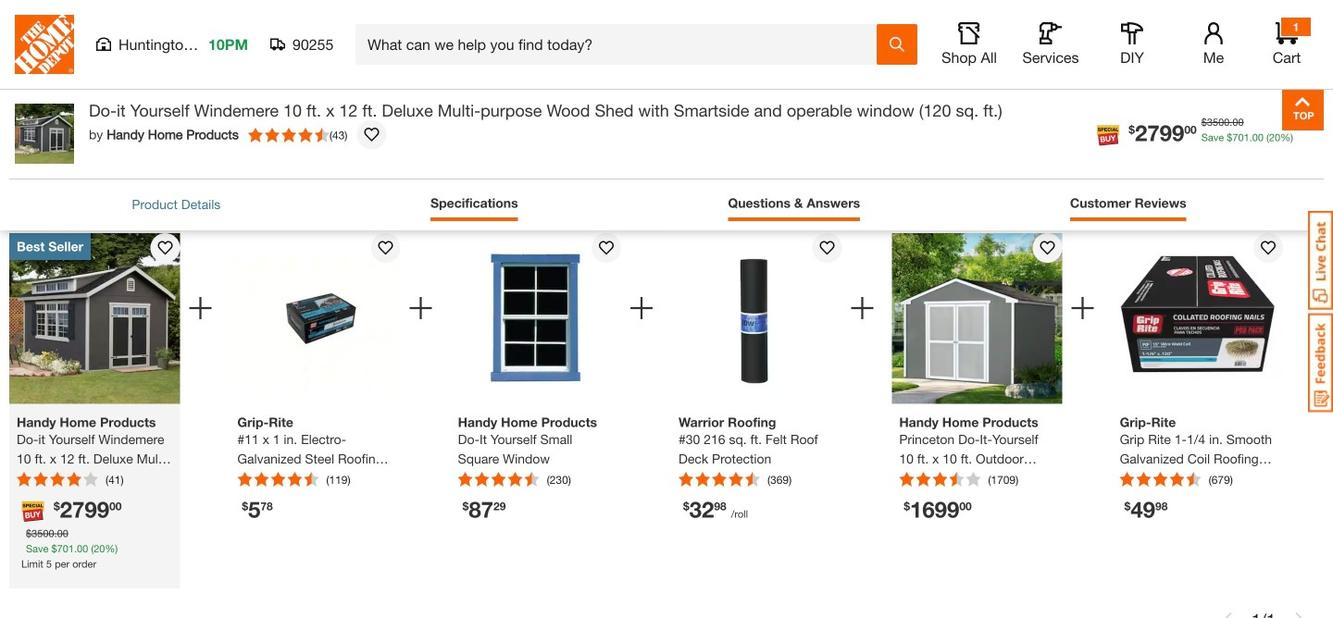 Task type: vqa. For each thing, say whether or not it's contained in the screenshot.
Belt, to the middle
no



Task type: describe. For each thing, give the bounding box(es) containing it.
the home depot logo image
[[15, 15, 74, 74]]

princeton do-it-yourself 10 ft. x 10 ft. outdoor ranch wood storage shed with smartside siding (100 sq. ft.) image
[[892, 233, 1063, 404]]

add to list image for #11 x 1 in. electro-galvanized steel roofing nails (1 lb.-pack) image
[[378, 241, 393, 256]]

add to list image for princeton do-it-yourself 10 ft. x 10 ft. outdoor ranch wood storage shed with smartside siding (100 sq. ft.) image
[[1041, 241, 1055, 256]]

1 / 6 group
[[8, 182, 221, 596]]

do-it yourself small square window image
[[451, 233, 621, 404]]

5 / 6 group
[[891, 182, 1104, 596]]

add to list image inside the 1 / 6 group
[[158, 241, 173, 256]]

0 horizontal spatial add to list image
[[364, 127, 379, 142]]

add to list image for the grip rite 1-1/4 in. smooth galvanized coil roofing nails (7200-pack) image
[[1261, 241, 1276, 256]]

#11 x 1 in. electro-galvanized steel roofing nails (1 lb.-pack) image
[[230, 233, 401, 404]]

4 / 6 group
[[670, 182, 883, 596]]

this is the last slide image
[[1293, 613, 1308, 619]]

add to list image for #30 216 sq. ft. felt roof deck protection 'image'
[[820, 241, 835, 256]]

2 / 6 group
[[229, 182, 441, 596]]

live chat image
[[1309, 211, 1334, 310]]



Task type: locate. For each thing, give the bounding box(es) containing it.
3 add to list image from the left
[[820, 241, 835, 256]]

#30 216 sq. ft. felt roof deck protection image
[[671, 233, 842, 404]]

What can we help you find today? search field
[[368, 25, 876, 64]]

product image image
[[15, 104, 74, 164]]

2 add to list image from the left
[[378, 241, 393, 256]]

0 vertical spatial add to list image
[[364, 127, 379, 142]]

add to list image
[[364, 127, 379, 142], [599, 241, 614, 256]]

add to list image inside 3 / 6 group
[[599, 241, 614, 256]]

this is the first slide image
[[1221, 613, 1235, 619]]

add to list image inside 4 / 6 group
[[820, 241, 835, 256]]

3 / 6 group
[[450, 182, 662, 596]]

5 add to list image from the left
[[1261, 241, 1276, 256]]

grip rite 1-1/4 in. smooth galvanized coil roofing nails (7200-pack) image
[[1113, 233, 1283, 404]]

1 vertical spatial add to list image
[[599, 241, 614, 256]]

1 horizontal spatial add to list image
[[599, 241, 614, 256]]

add to list image
[[158, 241, 173, 256], [378, 241, 393, 256], [820, 241, 835, 256], [1041, 241, 1055, 256], [1261, 241, 1276, 256]]

1 add to list image from the left
[[158, 241, 173, 256]]

4 add to list image from the left
[[1041, 241, 1055, 256]]

feedback link image
[[1309, 313, 1334, 413]]



